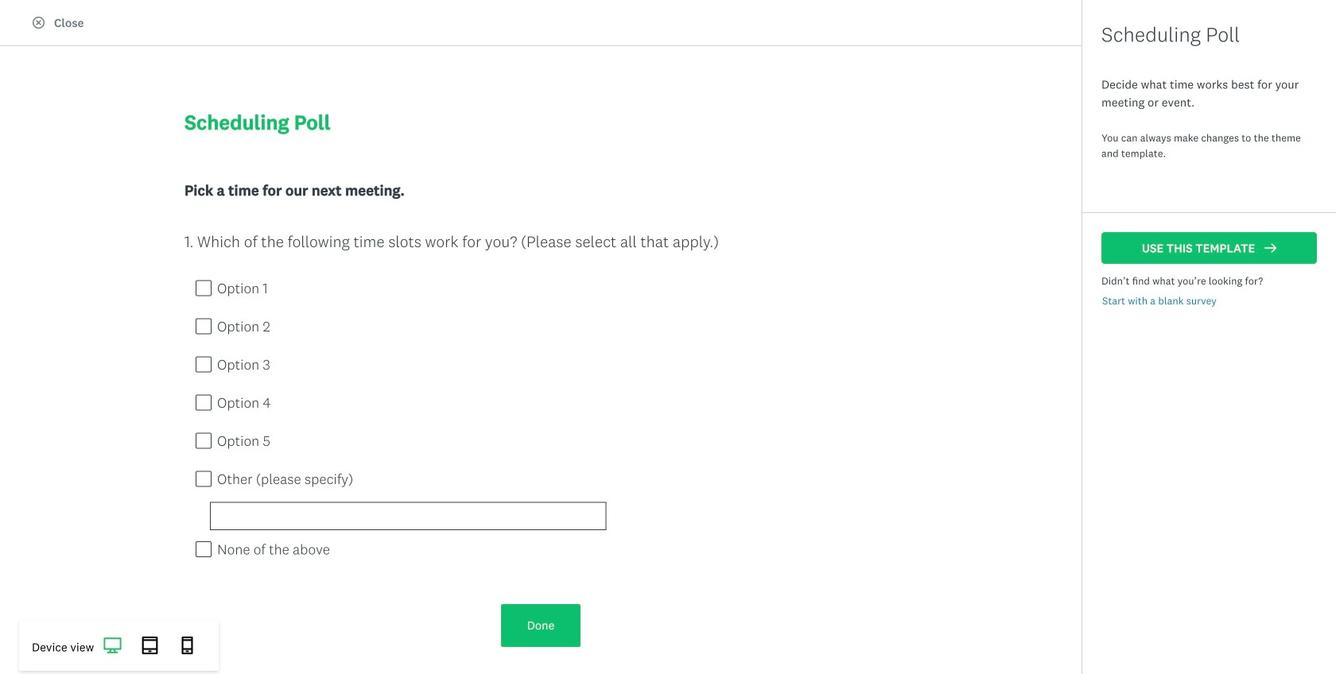 Task type: describe. For each thing, give the bounding box(es) containing it.
1 brand logo image from the top
[[19, 6, 45, 32]]

scheduling poll image
[[489, 185, 679, 310]]

3 svg image from the left
[[179, 637, 197, 655]]

environmental issues template image
[[706, 185, 895, 310]]

notification center icon image
[[1139, 10, 1158, 29]]

Search templates field
[[1122, 64, 1310, 95]]



Task type: locate. For each thing, give the bounding box(es) containing it.
products icon image
[[1095, 10, 1114, 29], [1095, 10, 1114, 29]]

textboxmultiple image
[[1100, 150, 1112, 162]]

2 svg image from the left
[[141, 637, 159, 655]]

1 svg image from the left
[[104, 637, 122, 655]]

xcircle image
[[33, 17, 45, 29]]

1 horizontal spatial svg image
[[141, 637, 159, 655]]

search image
[[1110, 75, 1122, 87]]

0 horizontal spatial svg image
[[104, 637, 122, 655]]

arrowright image
[[1265, 242, 1277, 254]]

fun quick poll image
[[922, 185, 1112, 310]]

brand logo image
[[19, 6, 45, 32], [19, 10, 45, 29]]

2 brand logo image from the top
[[19, 10, 45, 29]]

2 horizontal spatial svg image
[[179, 637, 197, 655]]

help icon image
[[1184, 10, 1203, 29]]

svg image
[[104, 637, 122, 655], [141, 637, 159, 655], [179, 637, 197, 655]]



Task type: vqa. For each thing, say whether or not it's contained in the screenshot.
Fun Quick Poll Image on the top right of page
yes



